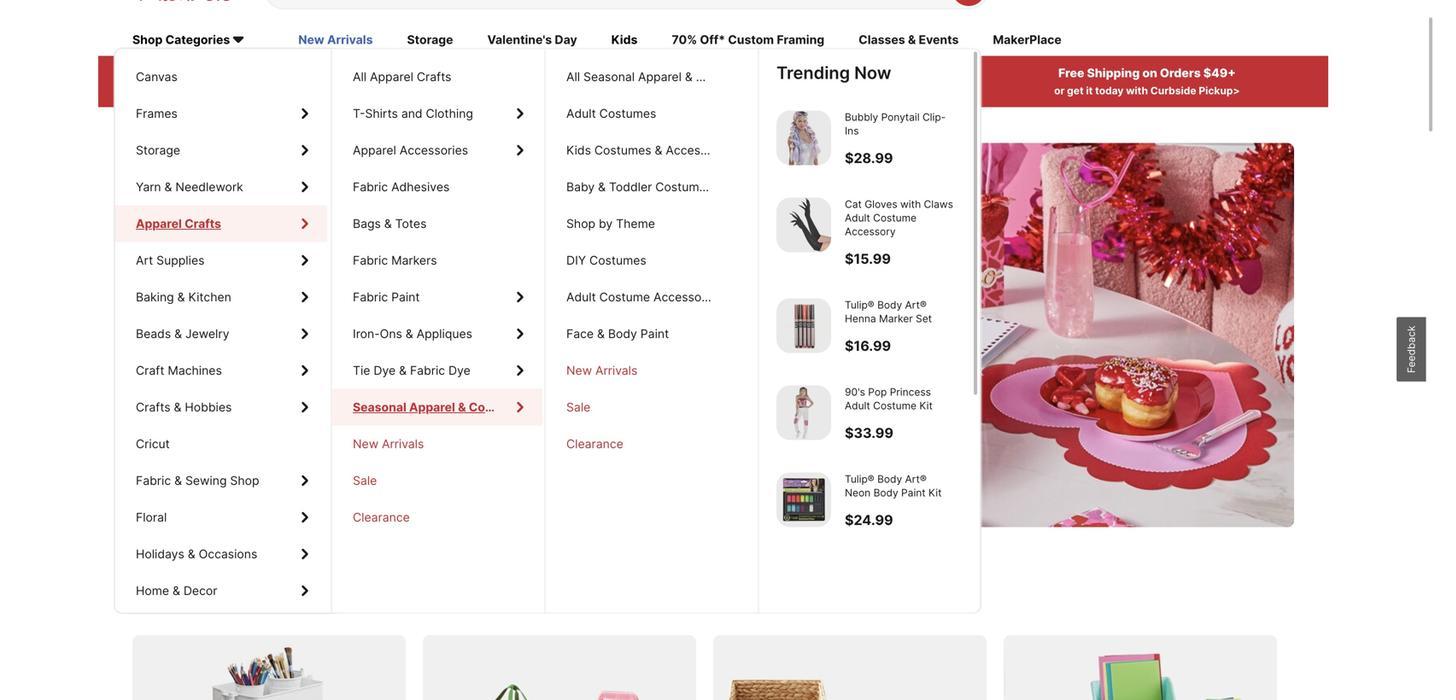 Task type: locate. For each thing, give the bounding box(es) containing it.
crafts & hobbies for 70% off* custom framing
[[136, 400, 232, 415]]

0 horizontal spatial arrivals
[[327, 33, 373, 47]]

$33.99
[[845, 425, 894, 442]]

2 vertical spatial new arrivals
[[353, 437, 424, 452]]

decor
[[184, 584, 217, 598], [184, 584, 217, 598], [184, 584, 217, 598], [184, 584, 217, 598], [184, 584, 217, 598], [184, 584, 217, 598], [184, 584, 217, 598], [184, 584, 217, 598]]

2 vertical spatial new arrivals link
[[332, 426, 542, 463]]

craft machines link
[[115, 352, 327, 389], [115, 352, 327, 389], [115, 352, 327, 389], [115, 352, 327, 389], [115, 352, 327, 389], [115, 352, 327, 389], [115, 352, 327, 389], [115, 352, 327, 389]]

tulip®
[[845, 299, 875, 311], [845, 473, 875, 486]]

day inside up to 40% off valentine's day supplies
[[167, 282, 242, 334]]

1 horizontal spatial all
[[353, 70, 367, 84]]

2 horizontal spatial paint
[[901, 487, 926, 499]]

art® inside the tulip® body art® henna marker set
[[905, 299, 927, 311]]

1 vertical spatial now
[[219, 406, 245, 422]]

accessory
[[845, 226, 896, 238]]

2 vertical spatial new
[[353, 437, 379, 452]]

off down totes
[[376, 234, 438, 286]]

baby
[[566, 180, 595, 194]]

holidays for storage
[[136, 547, 184, 562]]

home & decor
[[136, 584, 217, 598], [136, 584, 217, 598], [136, 584, 217, 598], [136, 584, 217, 598], [136, 584, 217, 598], [136, 584, 217, 598], [136, 584, 217, 598], [136, 584, 217, 598]]

all up when
[[566, 70, 580, 84]]

valentine's inside up to 40% off valentine's day supplies
[[448, 234, 658, 286]]

crafts & hobbies link for kids
[[115, 389, 327, 426]]

home for storage
[[136, 584, 169, 598]]

cricut for shop categories
[[136, 437, 170, 452]]

yarn & needlework link for 70% off* custom framing
[[115, 169, 327, 205]]

tie
[[353, 364, 370, 378]]

0 horizontal spatial day
[[167, 282, 242, 334]]

kids up all seasonal apparel & costumes link
[[611, 33, 638, 47]]

0 horizontal spatial all
[[237, 66, 253, 80]]

diy costumes
[[566, 253, 646, 268]]

baking & kitchen for classes & events
[[136, 290, 231, 305]]

costume down gloves
[[873, 212, 917, 224]]

0 vertical spatial art®
[[905, 299, 927, 311]]

apparel crafts link for valentine's day
[[115, 205, 327, 242]]

2 art® from the top
[[905, 473, 927, 486]]

holidays & occasions link for classes & events
[[115, 536, 327, 573]]

1 horizontal spatial day
[[555, 33, 577, 47]]

holidays & occasions for classes & events
[[136, 547, 257, 562]]

storage for valentine's day
[[136, 143, 180, 158]]

costume down princess
[[873, 400, 917, 412]]

body right neon
[[874, 487, 898, 499]]

2 vertical spatial paint
[[901, 487, 926, 499]]

20% off all regular price purchases with code daily23us. exclusions apply>
[[187, 66, 400, 97]]

all for all apparel crafts
[[353, 70, 367, 84]]

0 horizontal spatial kids
[[566, 143, 591, 158]]

arrivals down face & body paint
[[595, 364, 638, 378]]

earn 9% in rewards when you use your michaels™ credit card.³ details & apply>
[[577, 66, 878, 97]]

1 horizontal spatial clearance
[[566, 437, 623, 452]]

floral link for classes & events
[[115, 499, 327, 536]]

new arrivals link down 'seasonal apparel & costumes'
[[332, 426, 542, 463]]

toddler
[[609, 180, 652, 194]]

art® up set
[[905, 299, 927, 311]]

0 vertical spatial kids
[[611, 33, 638, 47]]

with left the claws
[[900, 198, 921, 211]]

0 horizontal spatial new
[[298, 33, 324, 47]]

&
[[908, 33, 916, 47], [685, 70, 693, 84], [832, 85, 839, 97], [655, 143, 662, 158], [164, 180, 172, 194], [164, 180, 172, 194], [164, 180, 172, 194], [164, 180, 172, 194], [164, 180, 172, 194], [164, 180, 172, 194], [164, 180, 172, 194], [164, 180, 172, 194], [598, 180, 606, 194], [384, 217, 392, 231], [177, 290, 185, 305], [177, 290, 185, 305], [177, 290, 185, 305], [177, 290, 185, 305], [177, 290, 185, 305], [177, 290, 185, 305], [177, 290, 185, 305], [177, 290, 185, 305], [174, 327, 182, 341], [174, 327, 182, 341], [174, 327, 182, 341], [174, 327, 182, 341], [174, 327, 182, 341], [174, 327, 182, 341], [174, 327, 182, 341], [174, 327, 182, 341], [406, 327, 413, 341], [597, 327, 605, 341], [399, 364, 407, 378], [174, 400, 182, 415], [174, 400, 182, 415], [174, 400, 182, 415], [174, 400, 182, 415], [174, 400, 182, 415], [174, 400, 182, 415], [174, 400, 182, 415], [174, 400, 182, 415], [458, 400, 466, 415], [174, 474, 182, 488], [174, 474, 182, 488], [174, 474, 182, 488], [174, 474, 182, 488], [174, 474, 182, 488], [174, 474, 182, 488], [174, 474, 182, 488], [174, 474, 182, 488], [188, 547, 195, 562], [188, 547, 195, 562], [188, 547, 195, 562], [188, 547, 195, 562], [188, 547, 195, 562], [188, 547, 195, 562], [188, 547, 195, 562], [188, 547, 195, 562], [173, 584, 180, 598], [173, 584, 180, 598], [173, 584, 180, 598], [173, 584, 180, 598], [173, 584, 180, 598], [173, 584, 180, 598], [173, 584, 180, 598], [173, 584, 180, 598]]

details
[[795, 85, 830, 97]]

0 horizontal spatial paint
[[391, 290, 420, 305]]

bags & totes
[[353, 217, 427, 231]]

apparel crafts link for shop categories
[[115, 205, 327, 242]]

classes & events link
[[859, 31, 959, 50]]

0 horizontal spatial seasonal
[[353, 400, 406, 415]]

new arrivals down face & body paint
[[566, 364, 638, 378]]

frames link for storage
[[115, 95, 327, 132]]

0 horizontal spatial sale link
[[332, 463, 542, 499]]

fabric adhesives link
[[332, 169, 542, 205]]

1 horizontal spatial kids
[[611, 33, 638, 47]]

new for top the new arrivals link
[[298, 33, 324, 47]]

accessories down michaels™
[[666, 143, 734, 158]]

fabric markers
[[353, 253, 437, 268]]

2 horizontal spatial all
[[566, 70, 580, 84]]

new arrivals
[[298, 33, 373, 47], [566, 364, 638, 378], [353, 437, 424, 452]]

costumes down the shop by theme
[[589, 253, 646, 268]]

cat
[[845, 198, 862, 211]]

4 item undefined image from the top
[[777, 386, 831, 440]]

crafts & hobbies link
[[115, 389, 327, 426], [115, 389, 327, 426], [115, 389, 327, 426], [115, 389, 327, 426], [115, 389, 327, 426], [115, 389, 327, 426], [115, 389, 327, 426], [115, 389, 327, 426]]

0 horizontal spatial with
[[191, 85, 213, 97]]

tulip® up henna
[[845, 299, 875, 311]]

0 vertical spatial costume
[[873, 212, 917, 224]]

adult
[[566, 106, 596, 121], [845, 212, 870, 224], [566, 290, 596, 305], [845, 400, 870, 412]]

cat gloves with claws adult costume accessory
[[845, 198, 953, 238]]

hobbies for kids
[[185, 400, 232, 415]]

2 vertical spatial costume
[[873, 400, 917, 412]]

1 vertical spatial tulip®
[[845, 473, 875, 486]]

exclusions
[[305, 85, 359, 97]]

all seasonal apparel & costumes link
[[546, 59, 756, 95]]

canvas for kids
[[136, 70, 177, 84]]

off*
[[700, 33, 725, 47]]

now inside 'button'
[[219, 406, 245, 422]]

shop now
[[187, 406, 245, 422]]

new up the price
[[298, 33, 324, 47]]

adult down 90's
[[845, 400, 870, 412]]

paint right neon
[[901, 487, 926, 499]]

storage for storage
[[136, 143, 180, 158]]

70%
[[672, 33, 697, 47]]

machines for 70% off* custom framing
[[168, 364, 222, 378]]

needlework for shop categories
[[175, 180, 243, 194]]

item undefined image left 90's
[[777, 386, 831, 440]]

0 vertical spatial off
[[216, 66, 235, 80]]

adult costume accessories link
[[546, 279, 756, 316]]

off up code
[[216, 66, 235, 80]]

on up "curbside"
[[1142, 66, 1157, 80]]

1 vertical spatial sale link
[[332, 463, 542, 499]]

jewelry for new arrivals
[[185, 327, 229, 341]]

0 vertical spatial clearance
[[566, 437, 623, 452]]

clearance link
[[546, 426, 756, 463], [332, 499, 542, 536]]

0 vertical spatial day
[[555, 33, 577, 47]]

arrivals down seasonal apparel & costumes link
[[382, 437, 424, 452]]

body right face in the top of the page
[[608, 327, 637, 341]]

1 vertical spatial new arrivals link
[[546, 352, 756, 389]]

and right shirts
[[401, 106, 423, 121]]

2 dye from the left
[[449, 364, 471, 378]]

1 horizontal spatial it
[[1086, 85, 1093, 97]]

dye right tie
[[374, 364, 396, 378]]

baking
[[136, 290, 174, 305], [136, 290, 174, 305], [136, 290, 174, 305], [136, 290, 174, 305], [136, 290, 174, 305], [136, 290, 174, 305], [136, 290, 174, 305], [136, 290, 174, 305]]

1 horizontal spatial and
[[401, 106, 423, 121]]

sewing for valentine's day
[[185, 474, 227, 488]]

1 art® from the top
[[905, 299, 927, 311]]

2 horizontal spatial new
[[566, 364, 592, 378]]

crafts & hobbies link for storage
[[115, 389, 327, 426]]

body up $24.99
[[877, 473, 902, 486]]

yarn & needlework for new arrivals
[[136, 180, 243, 194]]

credit
[[727, 85, 758, 97]]

1 horizontal spatial now
[[854, 62, 891, 83]]

home for classes & events
[[136, 584, 169, 598]]

adult down cat
[[845, 212, 870, 224]]

art supplies link for valentine's day
[[115, 242, 327, 279]]

fabric & sewing shop link for storage
[[115, 463, 327, 499]]

new arrivals link
[[298, 31, 373, 50], [546, 352, 756, 389], [332, 426, 542, 463]]

90's
[[845, 386, 865, 398]]

craft machines for storage
[[136, 364, 222, 378]]

1 vertical spatial day
[[167, 282, 242, 334]]

1 vertical spatial off
[[376, 234, 438, 286]]

holidays & occasions link for 70% off* custom framing
[[115, 536, 327, 573]]

tulip® up neon
[[845, 473, 875, 486]]

all
[[237, 66, 253, 80], [353, 70, 367, 84], [566, 70, 580, 84]]

home & decor link for new arrivals
[[115, 573, 327, 610]]

crafts & hobbies for new arrivals
[[136, 400, 232, 415]]

fabric & sewing shop
[[136, 474, 259, 488], [136, 474, 259, 488], [136, 474, 259, 488], [136, 474, 259, 488], [136, 474, 259, 488], [136, 474, 259, 488], [136, 474, 259, 488], [136, 474, 259, 488]]

1 horizontal spatial sale link
[[546, 389, 756, 426]]

space.
[[479, 587, 546, 612]]

1 vertical spatial art®
[[905, 473, 927, 486]]

1 horizontal spatial on
[[1142, 66, 1157, 80]]

0 horizontal spatial now
[[219, 406, 245, 422]]

2 tulip® from the top
[[845, 473, 875, 486]]

1 horizontal spatial seasonal
[[584, 70, 635, 84]]

home & decor link for shop categories
[[115, 573, 327, 610]]

cricut link
[[115, 426, 327, 463], [115, 426, 327, 463], [115, 426, 327, 463], [115, 426, 327, 463], [115, 426, 327, 463], [115, 426, 327, 463], [115, 426, 327, 463], [115, 426, 327, 463]]

baking & kitchen for valentine's day
[[136, 290, 231, 305]]

needlework
[[175, 180, 243, 194], [175, 180, 243, 194], [175, 180, 243, 194], [175, 180, 243, 194], [175, 180, 243, 194], [175, 180, 243, 194], [175, 180, 243, 194], [175, 180, 243, 194]]

paint inside the tulip® body art® neon body paint kit
[[901, 487, 926, 499]]

costumes up 'toddler'
[[594, 143, 651, 158]]

0 vertical spatial seasonal
[[584, 70, 635, 84]]

holidays for shop categories
[[136, 547, 184, 562]]

1 vertical spatial kit
[[929, 487, 942, 499]]

canvas link
[[115, 59, 327, 95], [115, 59, 327, 95], [115, 59, 327, 95], [115, 59, 327, 95], [115, 59, 327, 95], [115, 59, 327, 95], [115, 59, 327, 95], [115, 59, 327, 95]]

use
[[627, 85, 646, 97]]

new
[[298, 33, 324, 47], [566, 364, 592, 378], [353, 437, 379, 452]]

1 item undefined image from the top
[[777, 111, 831, 165]]

0 horizontal spatial off
[[216, 66, 235, 80]]

2 item undefined image from the top
[[777, 198, 831, 252]]

kit down princess
[[920, 400, 933, 412]]

art supplies link for kids
[[115, 242, 327, 279]]

1 vertical spatial new
[[566, 364, 592, 378]]

it right make
[[225, 346, 239, 372]]

1 horizontal spatial new
[[353, 437, 379, 452]]

now
[[854, 62, 891, 83], [219, 406, 245, 422]]

seasonal up you
[[584, 70, 635, 84]]

1 tulip® from the top
[[845, 299, 875, 311]]

5 item undefined image from the top
[[777, 473, 831, 527]]

0 vertical spatial new
[[298, 33, 324, 47]]

0 vertical spatial kit
[[920, 400, 933, 412]]

3 item undefined image from the top
[[777, 299, 831, 353]]

home & decor for 70% off* custom framing
[[136, 584, 217, 598]]

accessories down the diy costumes link
[[654, 290, 722, 305]]

40%
[[281, 234, 366, 286]]

cricut for 70% off* custom framing
[[136, 437, 170, 452]]

craft for 70% off* custom framing
[[136, 364, 164, 378]]

canvas link for kids
[[115, 59, 327, 95]]

item undefined image for $15.99
[[777, 198, 831, 252]]

tulip® inside the tulip® body art® neon body paint kit
[[845, 473, 875, 486]]

diy costumes link
[[546, 242, 756, 279]]

0 vertical spatial now
[[854, 62, 891, 83]]

holidays & occasions link for new arrivals
[[115, 536, 327, 573]]

with inside cat gloves with claws adult costume accessory
[[900, 198, 921, 211]]

trending
[[777, 62, 850, 83]]

fabric adhesives
[[353, 180, 450, 194]]

with down 20%
[[191, 85, 213, 97]]

1 vertical spatial on
[[186, 587, 211, 612]]

seasonal down tie
[[353, 400, 406, 415]]

all up code
[[237, 66, 253, 80]]

on right save
[[186, 587, 211, 612]]

new arrivals link down face & body paint
[[546, 352, 756, 389]]

0 horizontal spatial clearance link
[[332, 499, 542, 536]]

adult costumes
[[566, 106, 656, 121]]

0 vertical spatial and
[[401, 106, 423, 121]]

to
[[231, 234, 271, 286]]

t-shirts and clothing
[[353, 106, 473, 121]]

floral for storage
[[136, 510, 167, 525]]

pop
[[868, 386, 887, 398]]

yarn & needlework for 70% off* custom framing
[[136, 180, 243, 194]]

adult down when
[[566, 106, 596, 121]]

makerplace link
[[993, 31, 1062, 50]]

t-shirts and clothing link
[[332, 95, 542, 132]]

apparel
[[370, 70, 413, 84], [638, 70, 682, 84], [353, 143, 396, 158], [136, 217, 179, 231], [136, 217, 179, 231], [136, 217, 179, 231], [136, 217, 179, 231], [136, 217, 179, 231], [136, 217, 179, 231], [136, 217, 179, 231], [136, 217, 182, 231], [409, 400, 455, 415]]

1 vertical spatial sale
[[353, 474, 377, 488]]

holidays & occasions link
[[115, 536, 327, 573], [115, 536, 327, 573], [115, 536, 327, 573], [115, 536, 327, 573], [115, 536, 327, 573], [115, 536, 327, 573], [115, 536, 327, 573], [115, 536, 327, 573]]

1 vertical spatial clearance link
[[332, 499, 542, 536]]

canvas
[[136, 70, 177, 84], [136, 70, 177, 84], [136, 70, 177, 84], [136, 70, 177, 84], [136, 70, 177, 84], [136, 70, 177, 84], [136, 70, 177, 84], [136, 70, 177, 84]]

1 vertical spatial paint
[[641, 327, 669, 341]]

sale
[[566, 400, 591, 415], [353, 474, 377, 488]]

beads & jewelry link for 70% off* custom framing
[[115, 316, 327, 352]]

beads for kids
[[136, 327, 171, 341]]

body up marker
[[877, 299, 902, 311]]

1 horizontal spatial arrivals
[[382, 437, 424, 452]]

apparel crafts for new arrivals
[[136, 217, 217, 231]]

dye down appliques
[[449, 364, 471, 378]]

kit inside the tulip® body art® neon body paint kit
[[929, 487, 942, 499]]

art for shop categories
[[136, 253, 153, 268]]

jewelry for classes & events
[[185, 327, 229, 341]]

art for classes & events
[[136, 253, 153, 268]]

all up apply>
[[353, 70, 367, 84]]

baking & kitchen for shop categories
[[136, 290, 231, 305]]

holidays & occasions link for storage
[[115, 536, 327, 573]]

machines for new arrivals
[[168, 364, 222, 378]]

art supplies for 70% off* custom framing
[[136, 253, 205, 268]]

art supplies for classes & events
[[136, 253, 205, 268]]

cricut link for valentine's day
[[115, 426, 327, 463]]

20%
[[187, 66, 213, 80]]

adult costume accessories
[[566, 290, 722, 305]]

kit right neon
[[929, 487, 942, 499]]

storage
[[302, 587, 379, 612]]

sale link down face & body paint link
[[546, 389, 756, 426]]

0 horizontal spatial on
[[186, 587, 211, 612]]

apparel crafts link for storage
[[115, 205, 327, 242]]

day up when
[[555, 33, 577, 47]]

1 vertical spatial kids
[[566, 143, 591, 158]]

yarn & needlework link
[[115, 169, 327, 205], [115, 169, 327, 205], [115, 169, 327, 205], [115, 169, 327, 205], [115, 169, 327, 205], [115, 169, 327, 205], [115, 169, 327, 205], [115, 169, 327, 205]]

makerplace
[[993, 33, 1062, 47]]

decor for 70% off* custom framing
[[184, 584, 217, 598]]

craft for valentine's day
[[136, 364, 164, 378]]

tulip® inside the tulip® body art® henna marker set
[[845, 299, 875, 311]]

craft for kids
[[136, 364, 164, 378]]

holidays & occasions for shop categories
[[136, 547, 257, 562]]

canvas link for classes & events
[[115, 59, 327, 95]]

creative
[[216, 587, 298, 612]]

now down make
[[219, 406, 245, 422]]

item undefined image
[[777, 111, 831, 165], [777, 198, 831, 252], [777, 299, 831, 353], [777, 386, 831, 440], [777, 473, 831, 527]]

1 vertical spatial and
[[351, 346, 388, 372]]

1 horizontal spatial paint
[[641, 327, 669, 341]]

apparel crafts
[[136, 217, 217, 231], [136, 217, 217, 231], [136, 217, 217, 231], [136, 217, 217, 231], [136, 217, 217, 231], [136, 217, 217, 231], [136, 217, 217, 231], [136, 217, 221, 231]]

baking & kitchen for 70% off* custom framing
[[136, 290, 231, 305]]

with right today
[[1126, 85, 1148, 97]]

2 vertical spatial arrivals
[[382, 437, 424, 452]]

1 vertical spatial it
[[225, 346, 239, 372]]

item undefined image left neon
[[777, 473, 831, 527]]

costumes down kids costumes & accessories link
[[655, 180, 712, 194]]

sale link down seasonal apparel & costumes link
[[332, 463, 542, 499]]

0 vertical spatial tulip®
[[845, 299, 875, 311]]

kit inside 90's pop princess adult costume kit
[[920, 400, 933, 412]]

and down iron-
[[351, 346, 388, 372]]

storage for kids
[[136, 143, 180, 158]]

holidays for new arrivals
[[136, 547, 184, 562]]

0 horizontal spatial and
[[351, 346, 388, 372]]

0 vertical spatial arrivals
[[327, 33, 373, 47]]

new down face in the top of the page
[[566, 364, 592, 378]]

or
[[1054, 85, 1065, 97]]

0 vertical spatial on
[[1142, 66, 1157, 80]]

0 vertical spatial clearance link
[[546, 426, 756, 463]]

1 horizontal spatial clearance link
[[546, 426, 756, 463]]

floral for new arrivals
[[136, 510, 167, 525]]

yarn & needlework link for shop categories
[[115, 169, 327, 205]]

paint down the adult costume accessories link
[[641, 327, 669, 341]]

holidays & occasions
[[136, 547, 257, 562], [136, 547, 257, 562], [136, 547, 257, 562], [136, 547, 257, 562], [136, 547, 257, 562], [136, 547, 257, 562], [136, 547, 257, 562], [136, 547, 257, 562]]

item undefined image down details at the right of page
[[777, 111, 831, 165]]

1 vertical spatial arrivals
[[595, 364, 638, 378]]

0 horizontal spatial it
[[225, 346, 239, 372]]

costumes down use
[[599, 106, 656, 121]]

0 horizontal spatial clearance
[[353, 510, 410, 525]]

2 horizontal spatial with
[[1126, 85, 1148, 97]]

1 horizontal spatial dye
[[449, 364, 471, 378]]

craft machines link for 70% off* custom framing
[[115, 352, 327, 389]]

costume up face & body paint
[[599, 290, 650, 305]]

1 vertical spatial clearance
[[353, 510, 410, 525]]

fabric & sewing shop link for kids
[[115, 463, 327, 499]]

new arrivals up the price
[[298, 33, 373, 47]]

it right get
[[1086, 85, 1093, 97]]

regular
[[256, 66, 301, 80]]

arrivals up purchases
[[327, 33, 373, 47]]

1 vertical spatial valentine's
[[448, 234, 658, 286]]

shop inside "link"
[[566, 217, 596, 231]]

sale link
[[546, 389, 756, 426], [332, 463, 542, 499]]

machines
[[168, 364, 222, 378], [168, 364, 222, 378], [168, 364, 222, 378], [168, 364, 222, 378], [168, 364, 222, 378], [168, 364, 222, 378], [168, 364, 222, 378], [168, 364, 222, 378]]

craft for new arrivals
[[136, 364, 164, 378]]

machines for shop categories
[[168, 364, 222, 378]]

yarn & needlework for shop categories
[[136, 180, 243, 194]]

0 vertical spatial it
[[1086, 85, 1093, 97]]

day up make
[[167, 282, 242, 334]]

2 horizontal spatial arrivals
[[595, 364, 638, 378]]

now up apply>
[[854, 62, 891, 83]]

machines for kids
[[168, 364, 222, 378]]

supplies for 70% off* custom framing
[[156, 253, 205, 268]]

paint up iron-ons & appliques
[[391, 290, 420, 305]]

art® down 90's pop princess adult costume kit in the bottom of the page
[[905, 473, 927, 486]]

beads & jewelry for shop categories
[[136, 327, 229, 341]]

new arrivals down seasonal apparel & costumes link
[[353, 437, 424, 452]]

hobbies
[[185, 400, 232, 415], [185, 400, 232, 415], [185, 400, 232, 415], [185, 400, 232, 415], [185, 400, 232, 415], [185, 400, 232, 415], [185, 400, 232, 415], [185, 400, 232, 415]]

canvas for new arrivals
[[136, 70, 177, 84]]

adult costumes link
[[546, 95, 756, 132]]

kids up baby
[[566, 143, 591, 158]]

1 horizontal spatial off
[[376, 234, 438, 286]]

item undefined image left cat
[[777, 198, 831, 252]]

new down tie
[[353, 437, 379, 452]]

1 horizontal spatial with
[[900, 198, 921, 211]]

supplies inside up to 40% off valentine's day supplies
[[252, 282, 418, 334]]

off inside 20% off all regular price purchases with code daily23us. exclusions apply>
[[216, 66, 235, 80]]

0 horizontal spatial dye
[[374, 364, 396, 378]]

kitchen
[[188, 290, 231, 305], [188, 290, 231, 305], [188, 290, 231, 305], [188, 290, 231, 305], [188, 290, 231, 305], [188, 290, 231, 305], [188, 290, 231, 305], [188, 290, 231, 305]]

item undefined image left henna
[[777, 299, 831, 353]]

clothing
[[426, 106, 473, 121]]

1 horizontal spatial sale
[[566, 400, 591, 415]]

art® inside the tulip® body art® neon body paint kit
[[905, 473, 927, 486]]

1 vertical spatial seasonal
[[353, 400, 406, 415]]

costume inside cat gloves with claws adult costume accessory
[[873, 212, 917, 224]]

diy
[[566, 253, 586, 268]]

item undefined image for $16.99
[[777, 299, 831, 353]]

henna
[[845, 313, 876, 325]]

floral for shop categories
[[136, 510, 167, 525]]

baking & kitchen link for classes & events
[[115, 279, 327, 316]]

yarn & needlework link for kids
[[115, 169, 327, 205]]

iron-
[[353, 327, 380, 341]]

crafts & hobbies link for shop categories
[[115, 389, 327, 426]]

new arrivals link up the price
[[298, 31, 373, 50]]

art supplies for new arrivals
[[136, 253, 205, 268]]



Task type: vqa. For each thing, say whether or not it's contained in the screenshot.
$69.99 Add to Cart Button
no



Task type: describe. For each thing, give the bounding box(es) containing it.
$24.99
[[845, 512, 893, 529]]

art supplies for storage
[[136, 253, 205, 268]]

with inside 20% off all regular price purchases with code daily23us. exclusions apply>
[[191, 85, 213, 97]]

home & decor for classes & events
[[136, 584, 217, 598]]

floral for classes & events
[[136, 510, 167, 525]]

craft machines for valentine's day
[[136, 364, 222, 378]]

colorful plastic storage bins image
[[1004, 636, 1277, 701]]

fabric & sewing shop for kids
[[136, 474, 259, 488]]

adult inside cat gloves with claws adult costume accessory
[[845, 212, 870, 224]]

seasonal apparel & costumes
[[353, 400, 529, 415]]

it inside the free shipping on orders $49+ or get it today with curbside pickup>
[[1086, 85, 1093, 97]]

cricut link for new arrivals
[[115, 426, 327, 463]]

shop categories link
[[132, 31, 264, 50]]

home for new arrivals
[[136, 584, 169, 598]]

item undefined image for $24.99
[[777, 473, 831, 527]]

baking & kitchen link for valentine's day
[[115, 279, 327, 316]]

adult up face in the top of the page
[[566, 290, 596, 305]]

craft machines link for valentine's day
[[115, 352, 327, 389]]

baking & kitchen link for storage
[[115, 279, 327, 316]]

craft machines for shop categories
[[136, 364, 222, 378]]

decor for classes & events
[[184, 584, 217, 598]]

crafts & hobbies for valentine's day
[[136, 400, 232, 415]]

baking & kitchen link for 70% off* custom framing
[[115, 279, 327, 316]]

floral link for kids
[[115, 499, 327, 536]]

markers
[[391, 253, 437, 268]]

price
[[304, 66, 335, 80]]

holidays & occasions for valentine's day
[[136, 547, 257, 562]]

floral link for valentine's day
[[115, 499, 327, 536]]

costumes up credit
[[696, 70, 753, 84]]

and inside "link"
[[401, 106, 423, 121]]

art for 70% off* custom framing
[[136, 253, 153, 268]]

needlework for kids
[[175, 180, 243, 194]]

on inside the free shipping on orders $49+ or get it today with curbside pickup>
[[1142, 66, 1157, 80]]

supplies for new arrivals
[[156, 253, 205, 268]]

apparel crafts for 70% off* custom framing
[[136, 217, 217, 231]]

ins
[[845, 125, 859, 137]]

arrivals for middle the new arrivals link
[[595, 364, 638, 378]]

when
[[577, 85, 604, 97]]

crafts & hobbies link for valentine's day
[[115, 389, 327, 426]]

sewing for new arrivals
[[185, 474, 227, 488]]

storage link for storage
[[115, 132, 327, 169]]

70% off* custom framing
[[672, 33, 825, 47]]

holidays & occasions for kids
[[136, 547, 257, 562]]

sewing for 70% off* custom framing
[[185, 474, 227, 488]]

crafts & hobbies for shop categories
[[136, 400, 232, 415]]

fabric & sewing shop link for classes & events
[[115, 463, 327, 499]]

neon
[[845, 487, 871, 499]]

all seasonal apparel & costumes
[[566, 70, 753, 84]]

apparel crafts for valentine's day
[[136, 217, 217, 231]]

0 vertical spatial sale
[[566, 400, 591, 415]]

tie dye & fabric dye link
[[332, 352, 542, 389]]

free shipping on orders $49+ or get it today with curbside pickup>
[[1054, 66, 1240, 97]]

face
[[566, 327, 594, 341]]

classes
[[859, 33, 905, 47]]

three water hyacinth baskets in white, brown and tan image
[[713, 636, 987, 701]]

crafts & hobbies link for new arrivals
[[115, 389, 327, 426]]

kids link
[[611, 31, 638, 50]]

make it handmade and heartfelt.
[[167, 346, 483, 372]]

home & decor link for classes & events
[[115, 573, 327, 610]]

decor for valentine's day
[[184, 584, 217, 598]]

beads for shop categories
[[136, 327, 171, 341]]

save
[[132, 587, 181, 612]]

fabric paint
[[353, 290, 420, 305]]

fabric & sewing shop link for new arrivals
[[115, 463, 327, 499]]

face & body paint link
[[546, 316, 756, 352]]

all inside 20% off all regular price purchases with code daily23us. exclusions apply>
[[237, 66, 253, 80]]

tulip® for $16.99
[[845, 299, 875, 311]]

beads for valentine's day
[[136, 327, 171, 341]]

free
[[1058, 66, 1084, 80]]

kitchen for 70% off* custom framing
[[188, 290, 231, 305]]

valentine's day
[[487, 33, 577, 47]]

bags & totes link
[[332, 205, 542, 242]]

0 vertical spatial new arrivals link
[[298, 31, 373, 50]]

storage link for new arrivals
[[115, 132, 327, 169]]

by
[[599, 217, 613, 231]]

baking & kitchen link for new arrivals
[[115, 279, 327, 316]]

cricut for valentine's day
[[136, 437, 170, 452]]

t-
[[353, 106, 365, 121]]

storage link for classes & events
[[115, 132, 327, 169]]

set
[[916, 313, 932, 325]]

today
[[1095, 85, 1124, 97]]

rewards
[[733, 66, 785, 80]]

floral for kids
[[136, 510, 167, 525]]

adhesives
[[391, 180, 450, 194]]

craft for classes & events
[[136, 364, 164, 378]]

tie dye & fabric dye
[[353, 364, 471, 378]]

holiday storage containers image
[[423, 636, 696, 701]]

0 horizontal spatial sale
[[353, 474, 377, 488]]

canvas link for valentine's day
[[115, 59, 327, 95]]

kids costumes & accessories link
[[546, 132, 756, 169]]

holidays for kids
[[136, 547, 184, 562]]

home & decor link for kids
[[115, 573, 327, 610]]

baby & toddler costumes
[[566, 180, 712, 194]]

occasions for valentine's day
[[199, 547, 257, 562]]

daily23us.
[[242, 85, 302, 97]]

kitchen for classes & events
[[188, 290, 231, 305]]

body inside the tulip® body art® henna marker set
[[877, 299, 902, 311]]

earn
[[669, 66, 696, 80]]

princess
[[890, 386, 931, 398]]

apparel accessories link
[[332, 132, 542, 169]]

you
[[607, 85, 625, 97]]

art supplies link for 70% off* custom framing
[[115, 242, 327, 279]]

9%
[[699, 66, 717, 80]]

off inside up to 40% off valentine's day supplies
[[376, 234, 438, 286]]

1 dye from the left
[[374, 364, 396, 378]]

machines for classes & events
[[168, 364, 222, 378]]

shirts
[[365, 106, 398, 121]]

fabric markers link
[[332, 242, 542, 279]]

get
[[1067, 85, 1084, 97]]

tulip® for $24.99
[[845, 473, 875, 486]]

kids costumes & accessories
[[566, 143, 734, 158]]

code
[[215, 85, 240, 97]]

& inside earn 9% in rewards when you use your michaels™ credit card.³ details & apply>
[[832, 85, 839, 97]]

art for kids
[[136, 253, 153, 268]]

adult inside 90's pop princess adult costume kit
[[845, 400, 870, 412]]

fabric & sewing shop for valentine's day
[[136, 474, 259, 488]]

up to 40% off valentine's day supplies
[[167, 234, 658, 334]]

totes
[[395, 217, 427, 231]]

home for valentine's day
[[136, 584, 169, 598]]

$49+
[[1204, 66, 1236, 80]]

0 vertical spatial valentine's
[[487, 33, 552, 47]]

apply>
[[841, 85, 878, 97]]

0 vertical spatial sale link
[[546, 389, 756, 426]]

beads & jewelry for kids
[[136, 327, 229, 341]]

beads & jewelry link for kids
[[115, 316, 327, 352]]

hobbies for shop categories
[[185, 400, 232, 415]]

needlework for storage
[[175, 180, 243, 194]]

craft machines for 70% off* custom framing
[[136, 364, 222, 378]]

shipping
[[1087, 66, 1140, 80]]

framing
[[777, 33, 825, 47]]

accessories down t-shirts and clothing "link"
[[400, 143, 468, 158]]

face & body paint
[[566, 327, 669, 341]]

craft machines for new arrivals
[[136, 364, 222, 378]]

ons
[[380, 327, 402, 341]]

fabric paint link
[[332, 279, 542, 316]]

save on creative storage for every space.
[[132, 587, 546, 612]]

costume inside 90's pop princess adult costume kit
[[873, 400, 917, 412]]

0 vertical spatial new arrivals
[[298, 33, 373, 47]]

heartfelt.
[[393, 346, 483, 372]]

up
[[167, 234, 221, 286]]

sewing for classes & events
[[185, 474, 227, 488]]

shop now button
[[167, 394, 266, 435]]

bubbly ponytail clip- ins
[[845, 111, 946, 137]]

storage for shop categories
[[136, 143, 180, 158]]

claws
[[924, 198, 953, 211]]

fabric & sewing shop for classes & events
[[136, 474, 259, 488]]

every
[[417, 587, 474, 612]]

baby & toddler costumes link
[[546, 169, 756, 205]]

0 vertical spatial paint
[[391, 290, 420, 305]]

marker
[[879, 313, 913, 325]]

cricut for kids
[[136, 437, 170, 452]]

trending now
[[777, 62, 891, 83]]

purchases
[[337, 66, 400, 80]]

craft machines link for shop categories
[[115, 352, 327, 389]]

cricut link for storage
[[115, 426, 327, 463]]

jewelry for storage
[[185, 327, 229, 341]]

card.³
[[761, 85, 792, 97]]

shop inside 'button'
[[187, 406, 216, 422]]

fabric & sewing shop for 70% off* custom framing
[[136, 474, 259, 488]]

yarn for new arrivals
[[136, 180, 161, 194]]

custom
[[728, 33, 774, 47]]

1 vertical spatial new arrivals
[[566, 364, 638, 378]]

art supplies link for shop categories
[[115, 242, 327, 279]]

home for kids
[[136, 584, 169, 598]]

90's pop princess adult costume kit
[[845, 386, 933, 412]]

baking & kitchen for new arrivals
[[136, 290, 231, 305]]

yarn & needlework link for classes & events
[[115, 169, 327, 205]]

1 vertical spatial costume
[[599, 290, 650, 305]]

art for storage
[[136, 253, 153, 268]]

decor for storage
[[184, 584, 217, 598]]

canvas for 70% off* custom framing
[[136, 70, 177, 84]]

costumes down the tie dye & fabric dye link
[[469, 400, 529, 415]]

iron-ons & appliques
[[353, 327, 472, 341]]

orders
[[1160, 66, 1201, 80]]

with inside the free shipping on orders $49+ or get it today with curbside pickup>
[[1126, 85, 1148, 97]]

events
[[919, 33, 959, 47]]

apparel accessories
[[353, 143, 468, 158]]

in
[[720, 66, 731, 80]]

baking for storage
[[136, 290, 174, 305]]

all apparel crafts
[[353, 70, 451, 84]]

floral link for storage
[[115, 499, 327, 536]]

white rolling cart with art supplies image
[[132, 636, 406, 701]]

all apparel crafts link
[[332, 59, 542, 95]]

home & decor for shop categories
[[136, 584, 217, 598]]

clip-
[[923, 111, 946, 123]]

iron-ons & appliques link
[[332, 316, 542, 352]]

baking & kitchen for storage
[[136, 290, 231, 305]]

beads & jewelry for new arrivals
[[136, 327, 229, 341]]

table of valentines day decor image
[[132, 143, 1294, 528]]

frames link for shop categories
[[115, 95, 327, 132]]

floral link for shop categories
[[115, 499, 327, 536]]

beads & jewelry link for new arrivals
[[115, 316, 327, 352]]

supplies for valentine's day
[[156, 253, 205, 268]]

for
[[384, 587, 413, 612]]

michaels™
[[673, 85, 725, 97]]

tulip® body art® neon body paint kit
[[845, 473, 942, 499]]

kitchen for valentine's day
[[188, 290, 231, 305]]

all for all seasonal apparel & costumes
[[566, 70, 580, 84]]



